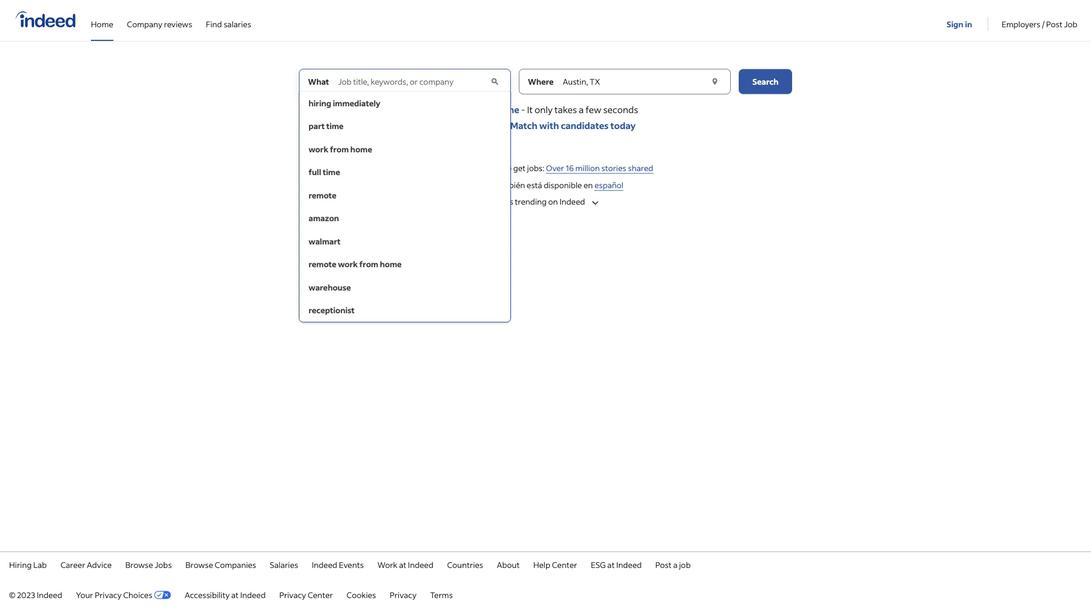 Task type: vqa. For each thing, say whether or not it's contained in the screenshot.
español link
yes



Task type: locate. For each thing, give the bounding box(es) containing it.
0 horizontal spatial from
[[330, 144, 349, 154]]

browse for browse companies
[[186, 560, 213, 570]]

©
[[9, 590, 15, 600]]

clear image for what
[[489, 76, 501, 87]]

0 vertical spatial center
[[552, 560, 578, 570]]

0 vertical spatial post
[[1047, 19, 1063, 29]]

remote for remote
[[309, 190, 337, 200]]

2 remote from the top
[[309, 259, 337, 269]]

1 vertical spatial time
[[323, 167, 340, 177]]

Where field
[[561, 69, 708, 94]]

0 horizontal spatial clear image
[[489, 76, 501, 87]]

indeed left the events
[[312, 560, 337, 570]]

1 vertical spatial post
[[444, 103, 463, 115]]

post your resume - it only takes a few seconds
[[444, 103, 639, 115]]

post a job
[[656, 560, 691, 570]]

esg at indeed
[[591, 560, 642, 570]]

1 vertical spatial home
[[380, 259, 402, 269]]

indeed down disponible
[[560, 196, 585, 207]]

today
[[611, 120, 636, 131]]

indeed right esg
[[617, 560, 642, 570]]

people
[[487, 163, 512, 173]]

0 vertical spatial home
[[351, 144, 372, 154]]

1 vertical spatial center
[[308, 590, 333, 600]]

clear element left search
[[710, 76, 721, 87]]

0 vertical spatial time
[[326, 121, 344, 131]]

salaries
[[224, 19, 251, 29]]

browse jobs
[[125, 560, 172, 570]]

job
[[679, 560, 691, 570]]

2 vertical spatial post
[[656, 560, 672, 570]]

browse up accessibility
[[186, 560, 213, 570]]

lab
[[33, 560, 47, 570]]

clear element
[[489, 76, 501, 87], [710, 76, 721, 87]]

0 horizontal spatial center
[[308, 590, 333, 600]]

en
[[584, 180, 593, 190]]

privacy down work at indeed link
[[390, 590, 417, 600]]

help center
[[534, 560, 578, 570]]

privacy center link
[[279, 590, 333, 600]]

indeed inside dropdown button
[[560, 196, 585, 207]]

1 vertical spatial a
[[674, 560, 678, 570]]

1 horizontal spatial clear element
[[710, 76, 721, 87]]

post for post a job
[[656, 560, 672, 570]]

0 horizontal spatial browse
[[125, 560, 153, 570]]

over
[[546, 163, 564, 173]]

1 horizontal spatial from
[[360, 259, 378, 269]]

clear image for where
[[710, 76, 721, 87]]

-
[[521, 103, 526, 115]]

terms
[[430, 590, 453, 600]]

on
[[549, 196, 558, 207]]

post left the your
[[444, 103, 463, 115]]

seconds
[[604, 103, 639, 115]]

events
[[339, 560, 364, 570]]

1 horizontal spatial browse
[[186, 560, 213, 570]]

privacy for privacy center
[[279, 590, 306, 600]]

1 horizontal spatial home
[[380, 259, 402, 269]]

2 horizontal spatial at
[[608, 560, 615, 570]]

post
[[1047, 19, 1063, 29], [444, 103, 463, 115], [656, 560, 672, 570]]

también
[[495, 180, 525, 190]]

1 clear image from the left
[[489, 76, 501, 87]]

2 horizontal spatial post
[[1047, 19, 1063, 29]]

receptionist
[[309, 305, 355, 315]]

1 remote from the top
[[309, 190, 337, 200]]

1 horizontal spatial at
[[399, 560, 407, 570]]

advice
[[87, 560, 112, 570]]

your
[[76, 590, 93, 600]]

clear element up resume
[[489, 76, 501, 87]]

match
[[511, 120, 538, 131]]

find salaries link
[[206, 0, 251, 39]]

warehouse
[[309, 282, 351, 292]]

What field
[[336, 69, 488, 94]]

work at indeed link
[[378, 560, 434, 570]]

immediately
[[333, 98, 381, 108]]

over 16 million stories shared link
[[546, 163, 654, 174]]

browse
[[125, 560, 153, 570], [186, 560, 213, 570]]

2 clear element from the left
[[710, 76, 721, 87]]

esg at indeed link
[[591, 560, 642, 570]]

1 horizontal spatial clear image
[[710, 76, 721, 87]]

remote down walmart
[[309, 259, 337, 269]]

indeed
[[438, 163, 464, 173], [468, 180, 493, 190], [560, 196, 585, 207], [312, 560, 337, 570], [408, 560, 434, 570], [617, 560, 642, 570], [37, 590, 62, 600], [240, 590, 266, 600]]

employers / post job
[[1002, 19, 1078, 29]]

countries link
[[447, 560, 483, 570]]

work at indeed
[[378, 560, 434, 570]]

1 vertical spatial from
[[360, 259, 378, 269]]

about
[[497, 560, 520, 570]]

post inside 'employers / post job' link
[[1047, 19, 1063, 29]]

at right work
[[399, 560, 407, 570]]

0 horizontal spatial clear element
[[489, 76, 501, 87]]

match with candidates today link
[[511, 120, 636, 131]]

/
[[1043, 19, 1045, 29]]

1 horizontal spatial post
[[656, 560, 672, 570]]

hiring lab
[[9, 560, 47, 570]]

2 clear image from the left
[[710, 76, 721, 87]]

with
[[540, 120, 559, 131]]

time for part time
[[326, 121, 344, 131]]

center down indeed events
[[308, 590, 333, 600]]

1 horizontal spatial privacy
[[279, 590, 306, 600]]

home
[[351, 144, 372, 154], [380, 259, 402, 269]]

0 horizontal spatial post
[[444, 103, 463, 115]]

1 clear element from the left
[[489, 76, 501, 87]]

privacy link
[[390, 590, 417, 600]]

companies
[[215, 560, 256, 570]]

what's
[[488, 196, 514, 207]]

center for privacy center
[[308, 590, 333, 600]]

suggestions list box
[[299, 92, 511, 322]]

0 vertical spatial a
[[579, 103, 584, 115]]

post for post your resume - it only takes a few seconds
[[444, 103, 463, 115]]

work down "part"
[[309, 144, 328, 154]]

clear element for where
[[710, 76, 721, 87]]

0 vertical spatial from
[[330, 144, 349, 154]]

© 2023 indeed
[[9, 590, 62, 600]]

privacy right "your"
[[95, 590, 122, 600]]

at for accessibility
[[231, 590, 239, 600]]

find
[[206, 19, 222, 29]]

3 privacy from the left
[[390, 590, 417, 600]]

1 horizontal spatial a
[[674, 560, 678, 570]]

work from home
[[309, 144, 372, 154]]

0 horizontal spatial home
[[351, 144, 372, 154]]

full
[[309, 167, 321, 177]]

None search field
[[299, 69, 793, 322]]

0 horizontal spatial at
[[231, 590, 239, 600]]

0 vertical spatial remote
[[309, 190, 337, 200]]

at
[[399, 560, 407, 570], [608, 560, 615, 570], [231, 590, 239, 600]]

a left the job
[[674, 560, 678, 570]]

remote up the "amazon"
[[309, 190, 337, 200]]

main content
[[0, 69, 1092, 322]]

clear element for what
[[489, 76, 501, 87]]

at for work
[[399, 560, 407, 570]]

million
[[576, 163, 600, 173]]

main content containing post your resume
[[0, 69, 1092, 322]]

browse companies
[[186, 560, 256, 570]]

1 vertical spatial work
[[338, 259, 358, 269]]

browse left jobs at the left
[[125, 560, 153, 570]]

clear image up resume
[[489, 76, 501, 87]]

center right help
[[552, 560, 578, 570]]

countries
[[447, 560, 483, 570]]

career
[[60, 560, 85, 570]]

work
[[309, 144, 328, 154], [338, 259, 358, 269]]

at right accessibility
[[231, 590, 239, 600]]

post left the job
[[656, 560, 672, 570]]

a left few
[[579, 103, 584, 115]]

privacy down salaries
[[279, 590, 306, 600]]

clear image
[[489, 76, 501, 87], [710, 76, 721, 87]]

indeed también está disponible en español
[[468, 180, 624, 190]]

work up warehouse
[[338, 259, 358, 269]]

1 vertical spatial remote
[[309, 259, 337, 269]]

remote
[[309, 190, 337, 200], [309, 259, 337, 269]]

1 horizontal spatial center
[[552, 560, 578, 570]]

it
[[527, 103, 533, 115]]

2 privacy from the left
[[279, 590, 306, 600]]

home link
[[91, 0, 113, 39]]

0 vertical spatial work
[[309, 144, 328, 154]]

jobs
[[155, 560, 172, 570]]

employers / post job link
[[1002, 0, 1078, 39]]

remote work from home
[[309, 259, 402, 269]]

center for help center
[[552, 560, 578, 570]]

2 browse from the left
[[186, 560, 213, 570]]

trending
[[515, 196, 547, 207]]

time right full on the top left of page
[[323, 167, 340, 177]]

post right '/'
[[1047, 19, 1063, 29]]

0 horizontal spatial work
[[309, 144, 328, 154]]

section
[[0, 157, 1092, 196]]

time right "part"
[[326, 121, 344, 131]]

your privacy choices link
[[76, 590, 171, 600]]

0 horizontal spatial privacy
[[95, 590, 122, 600]]

terms link
[[430, 590, 453, 600]]

at right esg
[[608, 560, 615, 570]]

2 horizontal spatial privacy
[[390, 590, 417, 600]]

1 browse from the left
[[125, 560, 153, 570]]

clear image left search
[[710, 76, 721, 87]]

time
[[326, 121, 344, 131], [323, 167, 340, 177]]



Task type: describe. For each thing, give the bounding box(es) containing it.
what's trending on indeed
[[488, 196, 585, 207]]

part time
[[309, 121, 344, 131]]

search
[[753, 76, 779, 87]]

company reviews
[[127, 19, 192, 29]]

what
[[308, 76, 329, 87]]

reviews
[[164, 19, 192, 29]]

indeed left helps
[[438, 163, 464, 173]]

cookies link
[[347, 590, 376, 600]]

remote for remote work from home
[[309, 259, 337, 269]]

only
[[535, 103, 553, 115]]

your
[[465, 103, 485, 115]]

2023
[[17, 590, 35, 600]]

accessibility
[[185, 590, 230, 600]]

indeed down helps
[[468, 180, 493, 190]]

none search field containing what
[[299, 69, 793, 322]]

your privacy choices
[[76, 590, 152, 600]]

1 privacy from the left
[[95, 590, 122, 600]]

indeed helps people get jobs: over 16 million stories shared
[[438, 163, 654, 173]]

at for esg
[[608, 560, 615, 570]]

company reviews link
[[127, 0, 192, 39]]

find salaries
[[206, 19, 251, 29]]

está
[[527, 180, 543, 190]]

walmart
[[309, 236, 341, 246]]

sign in link
[[947, 1, 974, 39]]

full time
[[309, 167, 340, 177]]

accessibility at indeed link
[[185, 590, 266, 600]]

get
[[514, 163, 526, 173]]

español link
[[595, 180, 624, 191]]

search button
[[739, 69, 793, 94]]

time for full time
[[323, 167, 340, 177]]

employers
[[1002, 19, 1041, 29]]

amazon
[[309, 213, 339, 223]]

about link
[[497, 560, 520, 570]]

home
[[91, 19, 113, 29]]

career advice
[[60, 560, 112, 570]]

few
[[586, 103, 602, 115]]

privacy for privacy link
[[390, 590, 417, 600]]

candidates
[[561, 120, 609, 131]]

sign
[[947, 19, 964, 29]]

salaries
[[270, 560, 298, 570]]

helps
[[465, 163, 485, 173]]

section containing indeed helps people get jobs:
[[0, 157, 1092, 196]]

indeed right 2023
[[37, 590, 62, 600]]

work
[[378, 560, 398, 570]]

esg
[[591, 560, 606, 570]]

1 horizontal spatial work
[[338, 259, 358, 269]]

indeed events
[[312, 560, 364, 570]]

16
[[566, 163, 574, 173]]

career advice link
[[60, 560, 112, 570]]

privacy center
[[279, 590, 333, 600]]

sign in
[[947, 19, 973, 29]]

disponible
[[544, 180, 582, 190]]

part
[[309, 121, 325, 131]]

browse jobs link
[[125, 560, 172, 570]]

indeed down companies
[[240, 590, 266, 600]]

in
[[966, 19, 973, 29]]

takes
[[555, 103, 577, 115]]

post your resume link
[[444, 103, 520, 115]]

choices
[[123, 590, 152, 600]]

browse for browse jobs
[[125, 560, 153, 570]]

0 horizontal spatial a
[[579, 103, 584, 115]]

job
[[1065, 19, 1078, 29]]

help center link
[[534, 560, 578, 570]]

match with candidates today
[[511, 120, 636, 131]]

indeed right work
[[408, 560, 434, 570]]

hiring lab link
[[9, 560, 47, 570]]

hiring immediately
[[309, 98, 381, 108]]

hiring
[[9, 560, 32, 570]]

browse companies link
[[186, 560, 256, 570]]

salaries link
[[270, 560, 298, 570]]

cookies
[[347, 590, 376, 600]]

where
[[528, 76, 554, 87]]

jobs:
[[527, 163, 545, 173]]

resume
[[487, 103, 520, 115]]

help
[[534, 560, 551, 570]]

español
[[595, 180, 624, 190]]

hiring
[[309, 98, 331, 108]]



